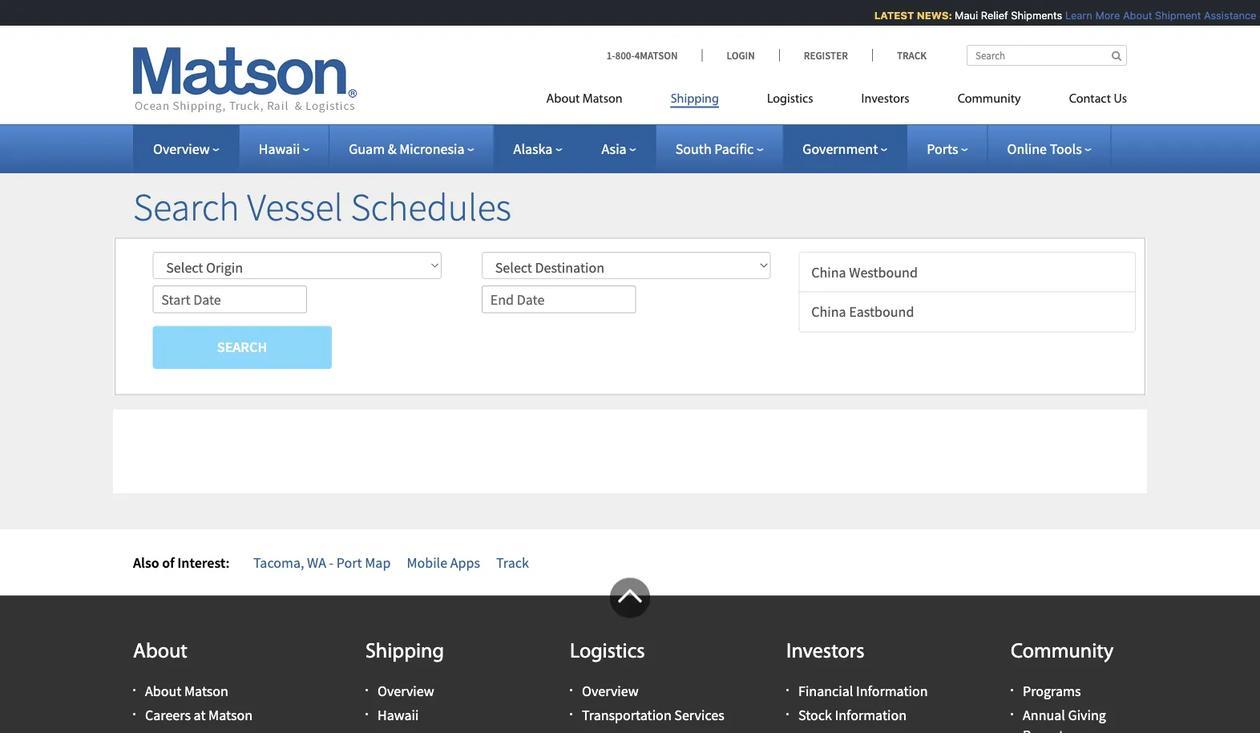 Task type: locate. For each thing, give the bounding box(es) containing it.
0 horizontal spatial track
[[496, 553, 529, 571]]

news:
[[912, 9, 948, 21]]

track link down latest
[[873, 49, 927, 62]]

china up the china eastbound
[[812, 263, 847, 281]]

about
[[1118, 9, 1148, 21], [547, 93, 580, 105], [133, 642, 188, 663], [145, 682, 182, 700]]

1 horizontal spatial shipping
[[671, 93, 719, 105]]

us
[[1114, 93, 1128, 105]]

1 horizontal spatial track
[[897, 49, 927, 62]]

0 vertical spatial logistics
[[767, 93, 814, 105]]

1 vertical spatial logistics
[[570, 642, 645, 663]]

None search field
[[967, 45, 1128, 66]]

800-
[[616, 49, 635, 62]]

vessel
[[247, 182, 343, 231]]

south pacific link
[[676, 140, 764, 158]]

of
[[162, 553, 175, 571]]

1 horizontal spatial overview
[[378, 682, 434, 700]]

track right the apps
[[496, 553, 529, 571]]

Search search field
[[967, 45, 1128, 66]]

track down the news:
[[897, 49, 927, 62]]

0 vertical spatial community
[[958, 93, 1021, 105]]

schedules
[[351, 182, 512, 231]]

0 vertical spatial matson
[[583, 93, 623, 105]]

top menu navigation
[[547, 85, 1128, 117]]

1 horizontal spatial logistics
[[767, 93, 814, 105]]

End date text field
[[482, 285, 636, 313]]

1 vertical spatial matson
[[184, 682, 229, 700]]

relief
[[976, 9, 1004, 21]]

2 horizontal spatial overview
[[582, 682, 639, 700]]

logistics down register link at the top of page
[[767, 93, 814, 105]]

2 horizontal spatial overview link
[[582, 682, 639, 700]]

china for china westbound
[[812, 263, 847, 281]]

1-800-4matson
[[607, 49, 678, 62]]

0 vertical spatial hawaii link
[[259, 140, 310, 158]]

1 vertical spatial track link
[[496, 553, 529, 571]]

1 vertical spatial shipping
[[366, 642, 444, 663]]

online tools link
[[1008, 140, 1092, 158]]

footer containing about
[[0, 578, 1261, 733]]

overview for logistics
[[582, 682, 639, 700]]

apps
[[451, 553, 480, 571]]

Start date text field
[[153, 285, 307, 313]]

track link
[[873, 49, 927, 62], [496, 553, 529, 571]]

at
[[194, 706, 206, 724]]

tacoma, wa - port map
[[253, 553, 391, 571]]

1-
[[607, 49, 616, 62]]

about matson
[[547, 93, 623, 105]]

financial information link
[[799, 682, 928, 700]]

community inside top menu 'navigation'
[[958, 93, 1021, 105]]

search inside button
[[217, 338, 267, 356]]

asia link
[[602, 140, 637, 158]]

transportation
[[582, 706, 672, 724]]

1 vertical spatial hawaii
[[378, 706, 419, 724]]

latest news: maui relief shipments learn more about shipment assistance o
[[870, 9, 1261, 21]]

china for china eastbound
[[812, 303, 847, 321]]

overview inside overview transportation services
[[582, 682, 639, 700]]

0 horizontal spatial hawaii link
[[259, 140, 310, 158]]

matson right at
[[209, 706, 253, 724]]

overview transportation services
[[582, 682, 725, 724]]

1 vertical spatial hawaii link
[[378, 706, 419, 724]]

community up the online
[[958, 93, 1021, 105]]

logistics
[[767, 93, 814, 105], [570, 642, 645, 663]]

0 horizontal spatial shipping
[[366, 642, 444, 663]]

community link
[[934, 85, 1046, 117]]

information up stock information link
[[857, 682, 928, 700]]

about inside top menu 'navigation'
[[547, 93, 580, 105]]

search
[[133, 182, 240, 231], [217, 338, 267, 356]]

0 vertical spatial track link
[[873, 49, 927, 62]]

2 vertical spatial matson
[[209, 706, 253, 724]]

community
[[958, 93, 1021, 105], [1011, 642, 1114, 663]]

shipping inside footer
[[366, 642, 444, 663]]

about inside about matson careers at matson
[[145, 682, 182, 700]]

overview
[[153, 140, 210, 158], [378, 682, 434, 700], [582, 682, 639, 700]]

hawaii
[[259, 140, 300, 158], [378, 706, 419, 724]]

government
[[803, 140, 878, 158]]

ports
[[927, 140, 959, 158]]

track link right the apps
[[496, 553, 529, 571]]

asia
[[602, 140, 627, 158]]

backtop image
[[610, 578, 650, 618]]

shipping
[[671, 93, 719, 105], [366, 642, 444, 663]]

about matson link for the shipping link
[[547, 85, 647, 117]]

hawaii link
[[259, 140, 310, 158], [378, 706, 419, 724]]

2 china from the top
[[812, 303, 847, 321]]

about for about
[[133, 642, 188, 663]]

0 vertical spatial search
[[133, 182, 240, 231]]

footer
[[0, 578, 1261, 733]]

careers
[[145, 706, 191, 724]]

matson
[[583, 93, 623, 105], [184, 682, 229, 700], [209, 706, 253, 724]]

matson down 1-
[[583, 93, 623, 105]]

register link
[[779, 49, 873, 62]]

community inside footer
[[1011, 642, 1114, 663]]

hawaii link inside footer
[[378, 706, 419, 724]]

financial information stock information
[[799, 682, 928, 724]]

china left eastbound
[[812, 303, 847, 321]]

logistics down 'backtop' image
[[570, 642, 645, 663]]

1 vertical spatial information
[[835, 706, 907, 724]]

more
[[1091, 9, 1116, 21]]

maui
[[950, 9, 973, 21]]

wa
[[307, 553, 326, 571]]

overview link
[[153, 140, 220, 158], [378, 682, 434, 700], [582, 682, 639, 700]]

shipping inside top menu 'navigation'
[[671, 93, 719, 105]]

information down financial information link
[[835, 706, 907, 724]]

online
[[1008, 140, 1047, 158]]

1 horizontal spatial hawaii link
[[378, 706, 419, 724]]

0 vertical spatial about matson link
[[547, 85, 647, 117]]

about matson careers at matson
[[145, 682, 253, 724]]

0 vertical spatial information
[[857, 682, 928, 700]]

annual
[[1023, 706, 1066, 724]]

1 horizontal spatial about matson link
[[547, 85, 647, 117]]

investors up financial
[[787, 642, 865, 663]]

programs link
[[1023, 682, 1081, 700]]

about for about matson
[[547, 93, 580, 105]]

mobile
[[407, 553, 448, 571]]

stock
[[799, 706, 832, 724]]

logistics link
[[743, 85, 838, 117]]

1 vertical spatial about matson link
[[145, 682, 229, 700]]

contact
[[1070, 93, 1112, 105]]

matson inside top menu 'navigation'
[[583, 93, 623, 105]]

0 vertical spatial shipping
[[671, 93, 719, 105]]

westbound
[[850, 263, 918, 281]]

contact us
[[1070, 93, 1128, 105]]

guam & micronesia link
[[349, 140, 474, 158]]

investors up government link
[[862, 93, 910, 105]]

0 horizontal spatial about matson link
[[145, 682, 229, 700]]

1 vertical spatial community
[[1011, 642, 1114, 663]]

china
[[812, 263, 847, 281], [812, 303, 847, 321]]

matson up at
[[184, 682, 229, 700]]

0 vertical spatial china
[[812, 263, 847, 281]]

login link
[[702, 49, 779, 62]]

shipping up south
[[671, 93, 719, 105]]

0 vertical spatial track
[[897, 49, 927, 62]]

matson for about matson
[[583, 93, 623, 105]]

matson for about matson careers at matson
[[184, 682, 229, 700]]

eastbound
[[850, 303, 915, 321]]

also of interest:
[[133, 553, 230, 571]]

careers at matson link
[[145, 706, 253, 724]]

1 vertical spatial track
[[496, 553, 529, 571]]

0 vertical spatial investors
[[862, 93, 910, 105]]

about matson link down 1-
[[547, 85, 647, 117]]

search button
[[153, 326, 332, 369]]

1 horizontal spatial track link
[[873, 49, 927, 62]]

about matson link
[[547, 85, 647, 117], [145, 682, 229, 700]]

1 horizontal spatial hawaii
[[378, 706, 419, 724]]

tacoma,
[[253, 553, 304, 571]]

1 china from the top
[[812, 263, 847, 281]]

south pacific
[[676, 140, 754, 158]]

community up the programs
[[1011, 642, 1114, 663]]

shipping up overview hawaii
[[366, 642, 444, 663]]

0 horizontal spatial hawaii
[[259, 140, 300, 158]]

0 horizontal spatial overview
[[153, 140, 210, 158]]

track for the left track link
[[496, 553, 529, 571]]

1 vertical spatial china
[[812, 303, 847, 321]]

about matson link up careers at matson link
[[145, 682, 229, 700]]

south
[[676, 140, 712, 158]]

overview link for shipping
[[378, 682, 434, 700]]

1 vertical spatial search
[[217, 338, 267, 356]]

1 horizontal spatial overview link
[[378, 682, 434, 700]]



Task type: describe. For each thing, give the bounding box(es) containing it.
giving
[[1069, 706, 1107, 724]]

investors inside investors "link"
[[862, 93, 910, 105]]

reports
[[1023, 726, 1070, 733]]

map
[[365, 553, 391, 571]]

overview hawaii
[[378, 682, 434, 724]]

overview for shipping
[[378, 682, 434, 700]]

china westbound
[[812, 263, 918, 281]]

shipment
[[1150, 9, 1197, 21]]

search vessel schedules
[[133, 182, 512, 231]]

1 vertical spatial investors
[[787, 642, 865, 663]]

shipping link
[[647, 85, 743, 117]]

port
[[337, 553, 362, 571]]

about for about matson careers at matson
[[145, 682, 182, 700]]

also
[[133, 553, 159, 571]]

stock information link
[[799, 706, 907, 724]]

1-800-4matson link
[[607, 49, 702, 62]]

online tools
[[1008, 140, 1083, 158]]

0 horizontal spatial logistics
[[570, 642, 645, 663]]

logistics inside top menu 'navigation'
[[767, 93, 814, 105]]

tools
[[1050, 140, 1083, 158]]

assistance
[[1199, 9, 1252, 21]]

track for the right track link
[[897, 49, 927, 62]]

china eastbound link
[[799, 292, 1136, 332]]

ports link
[[927, 140, 968, 158]]

alaska
[[514, 140, 553, 158]]

4matson
[[635, 49, 678, 62]]

0 vertical spatial hawaii
[[259, 140, 300, 158]]

china eastbound
[[812, 303, 915, 321]]

pacific
[[715, 140, 754, 158]]

government link
[[803, 140, 888, 158]]

login
[[727, 49, 755, 62]]

0 horizontal spatial track link
[[496, 553, 529, 571]]

latest
[[870, 9, 910, 21]]

0 horizontal spatial overview link
[[153, 140, 220, 158]]

hawaii inside overview hawaii
[[378, 706, 419, 724]]

programs
[[1023, 682, 1081, 700]]

learn more about shipment assistance o link
[[1061, 9, 1261, 21]]

register
[[804, 49, 848, 62]]

guam & micronesia
[[349, 140, 465, 158]]

mobile apps
[[407, 553, 480, 571]]

search image
[[1112, 50, 1122, 61]]

services
[[675, 706, 725, 724]]

interest:
[[177, 553, 230, 571]]

search for search vessel schedules
[[133, 182, 240, 231]]

china westbound link
[[799, 252, 1136, 292]]

hawaii link for leftmost overview link
[[259, 140, 310, 158]]

alaska link
[[514, 140, 563, 158]]

hawaii link for shipping overview link
[[378, 706, 419, 724]]

financial
[[799, 682, 854, 700]]

guam
[[349, 140, 385, 158]]

learn
[[1061, 9, 1088, 21]]

investors link
[[838, 85, 934, 117]]

mobile apps link
[[407, 553, 480, 571]]

search for search
[[217, 338, 267, 356]]

micronesia
[[400, 140, 465, 158]]

blue matson logo with ocean, shipping, truck, rail and logistics written beneath it. image
[[133, 47, 358, 113]]

shipments
[[1006, 9, 1058, 21]]

transportation services link
[[582, 706, 725, 724]]

annual giving reports link
[[1023, 706, 1107, 733]]

&
[[388, 140, 397, 158]]

about matson link for careers at matson link
[[145, 682, 229, 700]]

o
[[1255, 9, 1261, 21]]

-
[[329, 553, 334, 571]]

tacoma, wa - port map link
[[253, 553, 391, 571]]

programs annual giving reports
[[1023, 682, 1107, 733]]

contact us link
[[1046, 85, 1128, 117]]

overview link for logistics
[[582, 682, 639, 700]]



Task type: vqa. For each thing, say whether or not it's contained in the screenshot.
refrigerated
no



